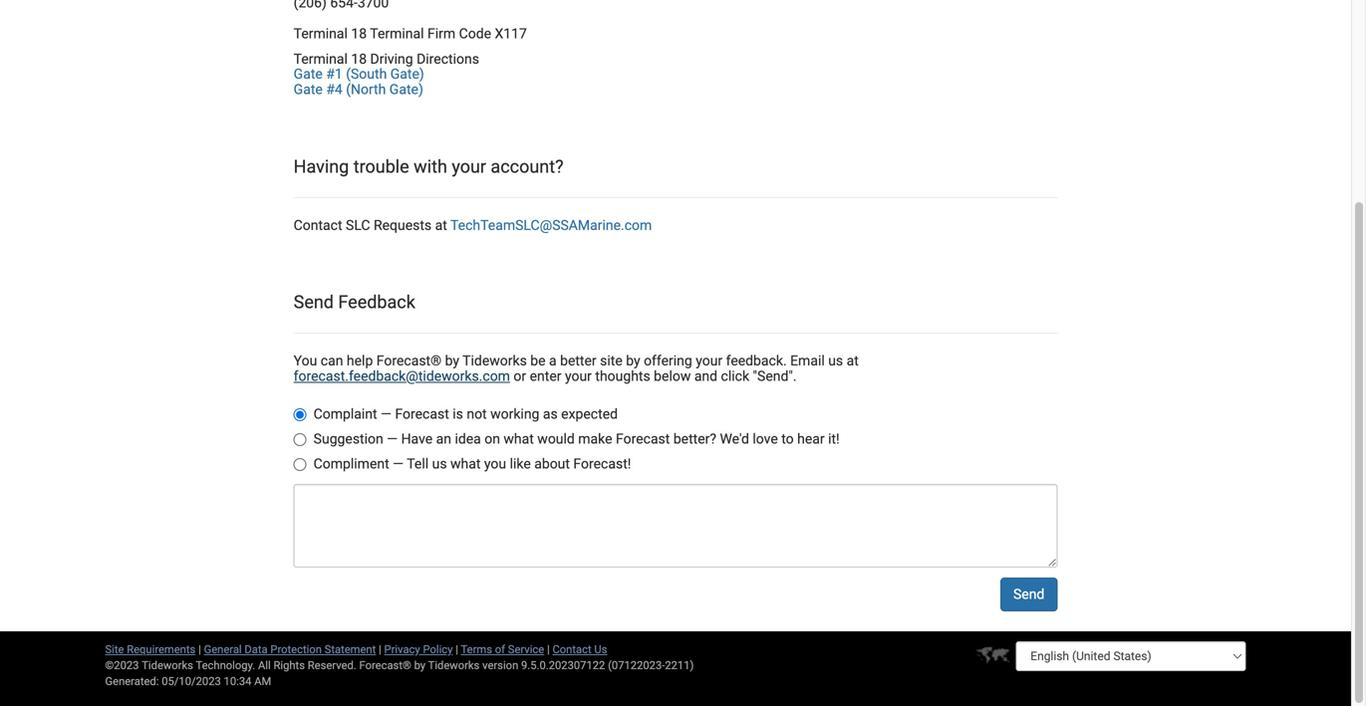 Task type: describe. For each thing, give the bounding box(es) containing it.
slc
[[346, 217, 370, 234]]

all
[[258, 659, 271, 672]]

0 vertical spatial forecast
[[395, 406, 449, 423]]

account?
[[491, 157, 564, 177]]

or
[[514, 368, 527, 385]]

gate) right '(south'
[[391, 66, 425, 82]]

terminal up #4
[[294, 51, 348, 67]]

forecast® inside site requirements | general data protection statement | privacy policy | terms of service | contact us ©2023 tideworks technology. all rights reserved. forecast® by tideworks version 9.5.0.202307122 (07122023-2211) generated: 05/10/2023 10:34 am
[[359, 659, 412, 672]]

email
[[791, 353, 825, 369]]

click
[[721, 368, 750, 385]]

0 vertical spatial contact
[[294, 217, 343, 234]]

working
[[491, 406, 540, 423]]

you
[[484, 456, 507, 472]]

version
[[483, 659, 519, 672]]

to
[[782, 431, 794, 447]]

4 | from the left
[[547, 643, 550, 656]]

— for forecast
[[381, 406, 392, 423]]

directions
[[417, 51, 480, 67]]

2 horizontal spatial your
[[696, 353, 723, 369]]

of
[[495, 643, 506, 656]]

better?
[[674, 431, 717, 447]]

0 horizontal spatial us
[[432, 456, 447, 472]]

firm
[[428, 25, 456, 42]]

tell
[[407, 456, 429, 472]]

forecast.feedback@tideworks.com
[[294, 368, 510, 385]]

compliment
[[314, 456, 390, 472]]

complaint — forecast is not working as expected
[[314, 406, 618, 423]]

(south
[[346, 66, 387, 82]]

0 horizontal spatial at
[[435, 217, 448, 234]]

by inside site requirements | general data protection statement | privacy policy | terms of service | contact us ©2023 tideworks technology. all rights reserved. forecast® by tideworks version 9.5.0.202307122 (07122023-2211) generated: 05/10/2023 10:34 am
[[414, 659, 426, 672]]

statement
[[325, 643, 376, 656]]

enter
[[530, 368, 562, 385]]

site requirements | general data protection statement | privacy policy | terms of service | contact us ©2023 tideworks technology. all rights reserved. forecast® by tideworks version 9.5.0.202307122 (07122023-2211) generated: 05/10/2023 10:34 am
[[105, 643, 694, 688]]

1 18 from the top
[[351, 25, 367, 42]]

a
[[549, 353, 557, 369]]

technology.
[[196, 659, 255, 672]]

(07122023-
[[608, 659, 665, 672]]

requests
[[374, 217, 432, 234]]

better
[[560, 353, 597, 369]]

service
[[508, 643, 545, 656]]

2 gate from the top
[[294, 81, 323, 98]]

make
[[579, 431, 613, 447]]

privacy
[[384, 643, 420, 656]]

05/10/2023
[[162, 675, 221, 688]]

policy
[[423, 643, 453, 656]]

terminal up #1
[[294, 25, 348, 42]]

2 horizontal spatial by
[[626, 353, 641, 369]]

general data protection statement link
[[204, 643, 376, 656]]

generated:
[[105, 675, 159, 688]]

— for have
[[387, 431, 398, 447]]

have
[[401, 431, 433, 447]]

protection
[[271, 643, 322, 656]]

am
[[254, 675, 271, 688]]

on
[[485, 431, 500, 447]]

requirements
[[127, 643, 196, 656]]

forecast® inside you can help forecast® by tideworks be a better site by offering your feedback. email us at forecast.feedback@tideworks.com or enter your thoughts below and click "send".
[[377, 353, 442, 369]]

#4
[[326, 81, 343, 98]]

0 vertical spatial what
[[504, 431, 534, 447]]

contact us link
[[553, 643, 608, 656]]

forecast.feedback@tideworks.com link
[[294, 368, 510, 385]]

offering
[[644, 353, 693, 369]]

— for tell
[[393, 456, 404, 472]]

send for send
[[1014, 587, 1045, 603]]

about
[[535, 456, 570, 472]]

us
[[595, 643, 608, 656]]

2211)
[[665, 659, 694, 672]]

site
[[105, 643, 124, 656]]

would
[[538, 431, 575, 447]]

is
[[453, 406, 464, 423]]

compliment — tell us what you like about forecast!
[[314, 456, 632, 472]]

terms of service link
[[461, 643, 545, 656]]

1 | from the left
[[198, 643, 201, 656]]



Task type: vqa. For each thing, say whether or not it's contained in the screenshot.
Service
yes



Task type: locate. For each thing, give the bounding box(es) containing it.
expected
[[562, 406, 618, 423]]

1 horizontal spatial forecast
[[616, 431, 670, 447]]

0 vertical spatial send
[[294, 292, 334, 313]]

|
[[198, 643, 201, 656], [379, 643, 382, 656], [456, 643, 459, 656], [547, 643, 550, 656]]

at
[[435, 217, 448, 234], [847, 353, 859, 369]]

0 vertical spatial —
[[381, 406, 392, 423]]

0 horizontal spatial forecast
[[395, 406, 449, 423]]

x117
[[495, 25, 527, 42]]

what down idea
[[451, 456, 481, 472]]

techteamslc@ssamarine.com
[[451, 217, 652, 234]]

you
[[294, 353, 317, 369]]

and
[[695, 368, 718, 385]]

1 gate from the top
[[294, 66, 323, 82]]

contact slc requests at techteamslc@ssamarine.com
[[294, 217, 652, 234]]

—
[[381, 406, 392, 423], [387, 431, 398, 447], [393, 456, 404, 472]]

18 up gate #1 (south gate) link
[[351, 25, 367, 42]]

None radio
[[294, 434, 307, 446]]

0 vertical spatial 18
[[351, 25, 367, 42]]

0 horizontal spatial by
[[414, 659, 426, 672]]

tideworks inside you can help forecast® by tideworks be a better site by offering your feedback. email us at forecast.feedback@tideworks.com or enter your thoughts below and click "send".
[[463, 353, 527, 369]]

complaint
[[314, 406, 377, 423]]

it!
[[829, 431, 840, 447]]

having
[[294, 157, 349, 177]]

gate left #1
[[294, 66, 323, 82]]

us right tell
[[432, 456, 447, 472]]

not
[[467, 406, 487, 423]]

None radio
[[294, 409, 307, 422], [294, 458, 307, 471], [294, 409, 307, 422], [294, 458, 307, 471]]

forecast up have
[[395, 406, 449, 423]]

contact up 9.5.0.202307122
[[553, 643, 592, 656]]

18
[[351, 25, 367, 42], [351, 51, 367, 67]]

data
[[245, 643, 268, 656]]

0 horizontal spatial contact
[[294, 217, 343, 234]]

general
[[204, 643, 242, 656]]

| left privacy at the left of the page
[[379, 643, 382, 656]]

your right below
[[696, 353, 723, 369]]

forecast® right help
[[377, 353, 442, 369]]

tideworks down the policy
[[428, 659, 480, 672]]

1 vertical spatial 18
[[351, 51, 367, 67]]

us right email
[[829, 353, 844, 369]]

by up is
[[445, 353, 460, 369]]

gate #1 (south gate) link
[[294, 66, 425, 82]]

idea
[[455, 431, 481, 447]]

your right "a"
[[565, 368, 592, 385]]

| right the policy
[[456, 643, 459, 656]]

send feedback
[[294, 292, 416, 313]]

gate #4 (north gate) link
[[294, 81, 424, 98]]

love
[[753, 431, 779, 447]]

0 horizontal spatial what
[[451, 456, 481, 472]]

contact
[[294, 217, 343, 234], [553, 643, 592, 656]]

privacy policy link
[[384, 643, 453, 656]]

by
[[445, 353, 460, 369], [626, 353, 641, 369], [414, 659, 426, 672]]

0 horizontal spatial your
[[452, 157, 487, 177]]

| up 9.5.0.202307122
[[547, 643, 550, 656]]

gate)
[[391, 66, 425, 82], [390, 81, 424, 98]]

0 vertical spatial at
[[435, 217, 448, 234]]

(north
[[346, 81, 386, 98]]

1 vertical spatial forecast®
[[359, 659, 412, 672]]

an
[[436, 431, 452, 447]]

below
[[654, 368, 691, 385]]

techteamslc@ssamarine.com link
[[451, 217, 652, 234]]

contact left slc
[[294, 217, 343, 234]]

as
[[543, 406, 558, 423]]

having trouble with your account?
[[294, 157, 564, 177]]

forecast® down privacy at the left of the page
[[359, 659, 412, 672]]

1 vertical spatial contact
[[553, 643, 592, 656]]

0 vertical spatial us
[[829, 353, 844, 369]]

with
[[414, 157, 448, 177]]

None text field
[[294, 484, 1058, 568]]

1 vertical spatial at
[[847, 353, 859, 369]]

1 vertical spatial send
[[1014, 587, 1045, 603]]

3 | from the left
[[456, 643, 459, 656]]

at right email
[[847, 353, 859, 369]]

tideworks left be
[[463, 353, 527, 369]]

tideworks
[[463, 353, 527, 369], [428, 659, 480, 672]]

1 vertical spatial —
[[387, 431, 398, 447]]

send
[[294, 292, 334, 313], [1014, 587, 1045, 603]]

at right requests
[[435, 217, 448, 234]]

#1
[[326, 66, 343, 82]]

we'd
[[720, 431, 750, 447]]

help
[[347, 353, 373, 369]]

"send".
[[753, 368, 797, 385]]

terminal
[[294, 25, 348, 42], [370, 25, 424, 42], [294, 51, 348, 67]]

gate left #4
[[294, 81, 323, 98]]

your
[[452, 157, 487, 177], [696, 353, 723, 369], [565, 368, 592, 385]]

your right with
[[452, 157, 487, 177]]

thoughts
[[596, 368, 651, 385]]

1 horizontal spatial at
[[847, 353, 859, 369]]

code
[[459, 25, 492, 42]]

like
[[510, 456, 531, 472]]

what
[[504, 431, 534, 447], [451, 456, 481, 472]]

us inside you can help forecast® by tideworks be a better site by offering your feedback. email us at forecast.feedback@tideworks.com or enter your thoughts below and click "send".
[[829, 353, 844, 369]]

suggestion
[[314, 431, 384, 447]]

1 horizontal spatial send
[[1014, 587, 1045, 603]]

by right 'site'
[[626, 353, 641, 369]]

1 horizontal spatial your
[[565, 368, 592, 385]]

by down privacy policy link
[[414, 659, 426, 672]]

send button
[[1001, 578, 1058, 612]]

1 horizontal spatial what
[[504, 431, 534, 447]]

| left general
[[198, 643, 201, 656]]

you can help forecast® by tideworks be a better site by offering your feedback. email us at forecast.feedback@tideworks.com or enter your thoughts below and click "send".
[[294, 353, 859, 385]]

rights
[[274, 659, 305, 672]]

1 vertical spatial us
[[432, 456, 447, 472]]

1 horizontal spatial us
[[829, 353, 844, 369]]

1 vertical spatial forecast
[[616, 431, 670, 447]]

what up like
[[504, 431, 534, 447]]

suggestion — have an idea on what would make forecast better? we'd love to hear it!
[[314, 431, 840, 447]]

tideworks inside site requirements | general data protection statement | privacy policy | terms of service | contact us ©2023 tideworks technology. all rights reserved. forecast® by tideworks version 9.5.0.202307122 (07122023-2211) generated: 05/10/2023 10:34 am
[[428, 659, 480, 672]]

10:34
[[224, 675, 252, 688]]

send inside send button
[[1014, 587, 1045, 603]]

©2023 tideworks
[[105, 659, 193, 672]]

hear
[[798, 431, 825, 447]]

— left have
[[387, 431, 398, 447]]

site requirements link
[[105, 643, 196, 656]]

contact inside site requirements | general data protection statement | privacy policy | terms of service | contact us ©2023 tideworks technology. all rights reserved. forecast® by tideworks version 9.5.0.202307122 (07122023-2211) generated: 05/10/2023 10:34 am
[[553, 643, 592, 656]]

1 horizontal spatial by
[[445, 353, 460, 369]]

driving
[[370, 51, 413, 67]]

2 vertical spatial —
[[393, 456, 404, 472]]

can
[[321, 353, 343, 369]]

forecast right the make
[[616, 431, 670, 447]]

be
[[531, 353, 546, 369]]

— left tell
[[393, 456, 404, 472]]

reserved.
[[308, 659, 357, 672]]

18 right #1
[[351, 51, 367, 67]]

1 vertical spatial tideworks
[[428, 659, 480, 672]]

0 horizontal spatial send
[[294, 292, 334, 313]]

terminal up driving
[[370, 25, 424, 42]]

feedback
[[338, 292, 416, 313]]

1 vertical spatial what
[[451, 456, 481, 472]]

send for send feedback
[[294, 292, 334, 313]]

9.5.0.202307122
[[521, 659, 606, 672]]

2 | from the left
[[379, 643, 382, 656]]

terminal 18 terminal firm code x117 terminal 18 driving directions gate #1 (south gate) gate #4 (north gate)
[[294, 25, 527, 98]]

0 vertical spatial forecast®
[[377, 353, 442, 369]]

terms
[[461, 643, 493, 656]]

forecast!
[[574, 456, 632, 472]]

forecast®
[[377, 353, 442, 369], [359, 659, 412, 672]]

gate) down driving
[[390, 81, 424, 98]]

trouble
[[354, 157, 410, 177]]

— right "complaint"
[[381, 406, 392, 423]]

site
[[600, 353, 623, 369]]

1 horizontal spatial contact
[[553, 643, 592, 656]]

feedback.
[[726, 353, 787, 369]]

at inside you can help forecast® by tideworks be a better site by offering your feedback. email us at forecast.feedback@tideworks.com or enter your thoughts below and click "send".
[[847, 353, 859, 369]]

0 vertical spatial tideworks
[[463, 353, 527, 369]]

2 18 from the top
[[351, 51, 367, 67]]



